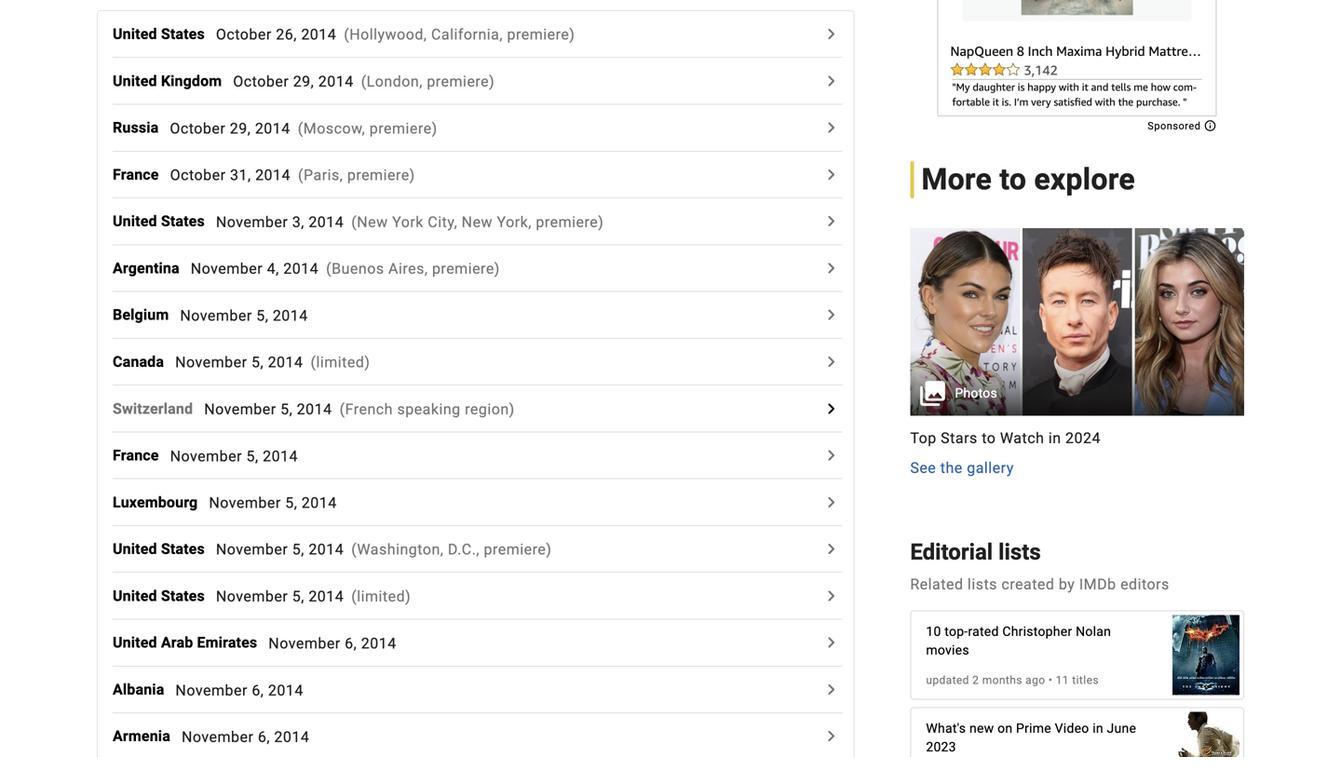 Task type: locate. For each thing, give the bounding box(es) containing it.
3 states from the top
[[161, 541, 205, 558]]

0 vertical spatial (limited)
[[311, 354, 370, 371]]

united kingdom
[[113, 72, 222, 90]]

(hollywood,
[[344, 26, 427, 44]]

5,
[[256, 307, 269, 325], [252, 354, 264, 371], [281, 401, 293, 418], [246, 447, 259, 465], [285, 494, 298, 512], [292, 541, 305, 559], [292, 588, 305, 606]]

york
[[392, 213, 424, 231]]

united states up argentina button on the top
[[113, 213, 205, 230]]

united states image
[[820, 23, 843, 45], [820, 538, 843, 561]]

1 united states from the top
[[113, 25, 205, 43]]

united up russia
[[113, 72, 157, 90]]

1 vertical spatial france
[[113, 447, 159, 465]]

0 vertical spatial november 6, 2014
[[269, 635, 397, 653]]

in
[[1049, 430, 1062, 447], [1093, 721, 1104, 737]]

luxembourg
[[113, 494, 198, 511]]

united for november 5, 2014 (limited)
[[113, 587, 157, 605]]

united down luxembourg
[[113, 541, 157, 558]]

united for october 29, 2014 (london, premiere)
[[113, 72, 157, 90]]

november 5, 2014 for belgium
[[180, 307, 308, 325]]

1 vertical spatial 6,
[[252, 682, 264, 699]]

united states button up united kingdom at the left top of the page
[[113, 23, 216, 45]]

october left 31,
[[170, 166, 226, 184]]

united left 'arab'
[[113, 634, 157, 652]]

united states button up 'arab'
[[113, 585, 216, 607]]

0 vertical spatial united states image
[[820, 210, 843, 233]]

november
[[216, 213, 288, 231], [191, 260, 263, 278], [180, 307, 252, 325], [175, 354, 247, 371], [204, 401, 276, 418], [170, 447, 242, 465], [209, 494, 281, 512], [216, 541, 288, 559], [216, 588, 288, 606], [269, 635, 341, 653], [176, 682, 248, 699], [182, 729, 254, 746]]

chiwetel ejiofor in 12 years a slave (2013) image
[[1173, 703, 1240, 758]]

2 united states button from the top
[[113, 210, 216, 233]]

france down russia
[[113, 166, 159, 183]]

related
[[911, 576, 964, 594]]

0 vertical spatial united states image
[[820, 23, 843, 45]]

1 vertical spatial lists
[[968, 576, 998, 594]]

united states up 'arab'
[[113, 587, 205, 605]]

states down luxembourg button
[[161, 541, 205, 558]]

(limited) down november 5, 2014 (washington, d.c., premiere)
[[352, 588, 411, 606]]

france button down "switzerland"
[[113, 445, 170, 467]]

november 6, 2014 for armenia
[[182, 729, 310, 746]]

1 vertical spatial (limited)
[[352, 588, 411, 606]]

1 horizontal spatial 29,
[[293, 73, 314, 90]]

see the gallery
[[911, 460, 1014, 477]]

premiere)
[[507, 26, 575, 44], [427, 73, 495, 90], [370, 120, 438, 137], [347, 166, 415, 184], [536, 213, 604, 231], [432, 260, 500, 278], [484, 541, 552, 559]]

lists up the created
[[999, 539, 1041, 566]]

october left 26,
[[216, 26, 272, 44]]

1 united from the top
[[113, 25, 157, 43]]

canada image
[[820, 351, 843, 373]]

october for october 31, 2014 (paris, premiere)
[[170, 166, 226, 184]]

france button for france image
[[113, 445, 170, 467]]

1 vertical spatial november 5, 2014 (limited)
[[216, 588, 411, 606]]

june
[[1107, 721, 1137, 737]]

29,
[[293, 73, 314, 90], [230, 120, 251, 137]]

1 vertical spatial 29,
[[230, 120, 251, 137]]

4,
[[267, 260, 279, 278]]

group
[[911, 228, 1245, 480]]

november 6, 2014 for albania
[[176, 682, 304, 699]]

in left june
[[1093, 721, 1104, 737]]

2 vertical spatial november 6, 2014
[[182, 729, 310, 746]]

united states image for november 3, 2014 (new york city, new york, premiere)
[[820, 210, 843, 233]]

(paris,
[[298, 166, 343, 184]]

united states image up united arab emirates icon
[[820, 585, 843, 607]]

october for october 26, 2014 (hollywood, california, premiere)
[[216, 26, 272, 44]]

see
[[911, 460, 937, 477]]

0 vertical spatial lists
[[999, 539, 1041, 566]]

france down "switzerland"
[[113, 447, 159, 465]]

0 vertical spatial 29,
[[293, 73, 314, 90]]

switzerland image
[[820, 398, 843, 420]]

3 united states button from the top
[[113, 538, 216, 561]]

russia image
[[820, 117, 843, 139]]

united
[[113, 25, 157, 43], [113, 72, 157, 90], [113, 213, 157, 230], [113, 541, 157, 558], [113, 587, 157, 605], [113, 634, 157, 652]]

editors
[[1121, 576, 1170, 594]]

29, up 31,
[[230, 120, 251, 137]]

4 united from the top
[[113, 541, 157, 558]]

2 vertical spatial 6,
[[258, 729, 270, 746]]

by
[[1059, 576, 1076, 594]]

editorial
[[911, 539, 993, 566]]

2 france from the top
[[113, 447, 159, 465]]

united states down luxembourg button
[[113, 541, 205, 558]]

2 states from the top
[[161, 213, 205, 230]]

morgan freeman, gary oldman, christian bale, michael caine, aaron eckhart, heath ledger, maggie gyllenhaal, cillian murphy, and chin han in the dark knight (2008) image
[[1173, 606, 1240, 705]]

(limited) up november 5, 2014 (french speaking region)
[[311, 354, 370, 371]]

1 vertical spatial united states image
[[820, 538, 843, 561]]

0 vertical spatial in
[[1049, 430, 1062, 447]]

states up argentina button on the top
[[161, 213, 205, 230]]

lists down the editorial lists
[[968, 576, 998, 594]]

november 6, 2014
[[269, 635, 397, 653], [176, 682, 304, 699], [182, 729, 310, 746]]

editorial image image
[[911, 228, 1245, 416]]

2 united states image from the top
[[820, 585, 843, 607]]

0 horizontal spatial 29,
[[230, 120, 251, 137]]

what's new on prime video in june 2023 link
[[912, 703, 1244, 758]]

4 states from the top
[[161, 587, 205, 605]]

ago
[[1026, 674, 1046, 687]]

2 united states image from the top
[[820, 538, 843, 561]]

0 vertical spatial france button
[[113, 163, 170, 186]]

6, for albania
[[252, 682, 264, 699]]

united states image down luxembourg image
[[820, 538, 843, 561]]

2 united from the top
[[113, 72, 157, 90]]

october 31, 2014 (paris, premiere)
[[170, 166, 415, 184]]

top stars to watch in 2024 link
[[911, 427, 1245, 450]]

1 united states image from the top
[[820, 210, 843, 233]]

4 united states from the top
[[113, 587, 205, 605]]

6,
[[345, 635, 357, 653], [252, 682, 264, 699], [258, 729, 270, 746]]

lists
[[999, 539, 1041, 566], [968, 576, 998, 594]]

2024
[[1066, 430, 1101, 447]]

to right stars
[[982, 430, 996, 447]]

november 5, 2014 (limited) for canada
[[175, 354, 370, 371]]

october down 26,
[[233, 73, 289, 90]]

luxembourg image
[[820, 491, 843, 514]]

november 6, 2014 for united arab emirates
[[269, 635, 397, 653]]

armenia button
[[113, 726, 182, 748]]

1 france button from the top
[[113, 163, 170, 186]]

29, up 'october 29, 2014 (moscow, premiere)'
[[293, 73, 314, 90]]

york,
[[497, 213, 532, 231]]

november 5, 2014 (french speaking region)
[[204, 401, 515, 418]]

city,
[[428, 213, 458, 231]]

0 vertical spatial november 5, 2014
[[180, 307, 308, 325]]

1 united states button from the top
[[113, 23, 216, 45]]

updated
[[927, 674, 970, 687]]

united for october 26, 2014 (hollywood, california, premiere)
[[113, 25, 157, 43]]

0 horizontal spatial to
[[982, 430, 996, 447]]

0 horizontal spatial lists
[[968, 576, 998, 594]]

1 vertical spatial to
[[982, 430, 996, 447]]

to
[[1000, 162, 1027, 197], [982, 430, 996, 447]]

october down kingdom
[[170, 120, 226, 137]]

(london,
[[361, 73, 423, 90]]

states up kingdom
[[161, 25, 205, 43]]

2 vertical spatial november 5, 2014
[[209, 494, 337, 512]]

albania button
[[113, 679, 176, 701]]

premiere) up the (new
[[347, 166, 415, 184]]

united states button down luxembourg button
[[113, 538, 216, 561]]

argentina button
[[113, 257, 191, 280]]

belgium button
[[113, 304, 180, 326]]

(moscow,
[[298, 120, 366, 137]]

united states for november 3, 2014 (new york city, new york, premiere)
[[113, 213, 205, 230]]

united states
[[113, 25, 205, 43], [113, 213, 205, 230], [113, 541, 205, 558], [113, 587, 205, 605]]

1 vertical spatial in
[[1093, 721, 1104, 737]]

united up united kingdom at the left top of the page
[[113, 25, 157, 43]]

5 united from the top
[[113, 587, 157, 605]]

1 horizontal spatial in
[[1093, 721, 1104, 737]]

1 vertical spatial november 6, 2014
[[176, 682, 304, 699]]

united arab emirates
[[113, 634, 257, 652]]

6 united from the top
[[113, 634, 157, 652]]

0 vertical spatial france
[[113, 166, 159, 183]]

to right more
[[1000, 162, 1027, 197]]

2014
[[301, 26, 337, 44], [318, 73, 354, 90], [255, 120, 290, 137], [255, 166, 291, 184], [309, 213, 344, 231], [283, 260, 319, 278], [273, 307, 308, 325], [268, 354, 303, 371], [297, 401, 332, 418], [263, 447, 298, 465], [302, 494, 337, 512], [309, 541, 344, 559], [309, 588, 344, 606], [361, 635, 397, 653], [268, 682, 304, 699], [274, 729, 310, 746]]

10 top-rated christopher nolan movies
[[927, 624, 1112, 658]]

2 united states from the top
[[113, 213, 205, 230]]

october
[[216, 26, 272, 44], [233, 73, 289, 90], [170, 120, 226, 137], [170, 166, 226, 184]]

1 vertical spatial france button
[[113, 445, 170, 467]]

november 5, 2014 for luxembourg
[[209, 494, 337, 512]]

united states image up 'united kingdom' image
[[820, 23, 843, 45]]

in inside what's new on prime video in june 2023
[[1093, 721, 1104, 737]]

united up united arab emirates
[[113, 587, 157, 605]]

united states image up "argentina" image at the top right
[[820, 210, 843, 233]]

united states up united kingdom at the left top of the page
[[113, 25, 205, 43]]

in left 2024
[[1049, 430, 1062, 447]]

group containing top stars to watch in 2024
[[911, 228, 1245, 480]]

(new
[[352, 213, 388, 231]]

new
[[462, 213, 493, 231]]

premiere) down (london,
[[370, 120, 438, 137]]

united states button for november 5, 2014 (limited)
[[113, 585, 216, 607]]

6, for armenia
[[258, 729, 270, 746]]

1 vertical spatial november 5, 2014
[[170, 447, 298, 465]]

stars
[[941, 430, 978, 447]]

united states image
[[820, 210, 843, 233], [820, 585, 843, 607]]

0 horizontal spatial in
[[1049, 430, 1062, 447]]

26,
[[276, 26, 297, 44]]

united states image for october 26, 2014 (hollywood, california, premiere)
[[820, 23, 843, 45]]

2 france button from the top
[[113, 445, 170, 467]]

photos group
[[911, 228, 1245, 416]]

0 vertical spatial to
[[1000, 162, 1027, 197]]

0 vertical spatial november 5, 2014 (limited)
[[175, 354, 370, 371]]

premiere) right california,
[[507, 26, 575, 44]]

united states button up argentina button on the top
[[113, 210, 216, 233]]

3 united from the top
[[113, 213, 157, 230]]

united states image for november 5, 2014 (washington, d.c., premiere)
[[820, 538, 843, 561]]

4 united states button from the top
[[113, 585, 216, 607]]

(limited)
[[311, 354, 370, 371], [352, 588, 411, 606]]

gallery
[[967, 460, 1014, 477]]

3 united states from the top
[[113, 541, 205, 558]]

california,
[[431, 26, 503, 44]]

see the gallery button
[[911, 457, 1014, 480]]

(washington,
[[352, 541, 444, 559]]

0 vertical spatial 6,
[[345, 635, 357, 653]]

november 5, 2014
[[180, 307, 308, 325], [170, 447, 298, 465], [209, 494, 337, 512]]

united up argentina
[[113, 213, 157, 230]]

france
[[113, 166, 159, 183], [113, 447, 159, 465]]

1 states from the top
[[161, 25, 205, 43]]

states up united arab emirates
[[161, 587, 205, 605]]

(limited) for united states
[[352, 588, 411, 606]]

france button down russia button at left
[[113, 163, 170, 186]]

albania image
[[820, 679, 843, 701]]

1 horizontal spatial to
[[1000, 162, 1027, 197]]

1 united states image from the top
[[820, 23, 843, 45]]

1 horizontal spatial lists
[[999, 539, 1041, 566]]

1 france from the top
[[113, 166, 159, 183]]

october 29, 2014 (london, premiere)
[[233, 73, 495, 90]]

1 vertical spatial united states image
[[820, 585, 843, 607]]

united for november 3, 2014 (new york city, new york, premiere)
[[113, 213, 157, 230]]

france button
[[113, 163, 170, 186], [113, 445, 170, 467]]

states
[[161, 25, 205, 43], [161, 213, 205, 230], [161, 541, 205, 558], [161, 587, 205, 605]]

october for october 29, 2014 (moscow, premiere)
[[170, 120, 226, 137]]

united states for november 5, 2014 (limited)
[[113, 587, 205, 605]]



Task type: vqa. For each thing, say whether or not it's contained in the screenshot.
INDUSTRY
no



Task type: describe. For each thing, give the bounding box(es) containing it.
top
[[911, 430, 937, 447]]

imdb
[[1080, 576, 1117, 594]]

switzerland button
[[113, 398, 204, 420]]

29, for (moscow, premiere)
[[230, 120, 251, 137]]

november 3, 2014 (new york city, new york, premiere)
[[216, 213, 604, 231]]

titles
[[1073, 674, 1099, 687]]

november 5, 2014 for france
[[170, 447, 298, 465]]

top-
[[945, 624, 969, 640]]

photos link
[[911, 228, 1245, 416]]

29, for (london, premiere)
[[293, 73, 314, 90]]

france image
[[820, 445, 843, 467]]

rated
[[969, 624, 999, 640]]

united states for november 5, 2014 (washington, d.c., premiere)
[[113, 541, 205, 558]]

arab
[[161, 634, 193, 652]]

united arab emirates button
[[113, 632, 269, 654]]

nolan
[[1076, 624, 1112, 640]]

luxembourg button
[[113, 491, 209, 514]]

premiere) down the new
[[432, 260, 500, 278]]

october 26, 2014 (hollywood, california, premiere)
[[216, 26, 575, 44]]

argentina image
[[820, 257, 843, 280]]

united kingdom image
[[820, 70, 843, 92]]

(buenos
[[326, 260, 384, 278]]

to inside group
[[982, 430, 996, 447]]

more to explore
[[922, 162, 1136, 197]]

watch
[[1001, 430, 1045, 447]]

11
[[1056, 674, 1070, 687]]

united states button for november 3, 2014 (new york city, new york, premiere)
[[113, 210, 216, 233]]

region)
[[465, 401, 515, 418]]

lists for related
[[968, 576, 998, 594]]

united kingdom button
[[113, 70, 233, 92]]

31,
[[230, 166, 251, 184]]

november 5, 2014 (limited) for united states
[[216, 588, 411, 606]]

united arab emirates image
[[820, 632, 843, 654]]

states for october 26, 2014 (hollywood, california, premiere)
[[161, 25, 205, 43]]

belgium
[[113, 306, 169, 324]]

updated 2 months ago • 11 titles
[[927, 674, 1099, 687]]

new
[[970, 721, 995, 737]]

video
[[1055, 721, 1090, 737]]

aires,
[[389, 260, 428, 278]]

premiere) down california,
[[427, 73, 495, 90]]

france for france image
[[113, 447, 159, 465]]

october 29, 2014 (moscow, premiere)
[[170, 120, 438, 137]]

premiere) right "d.c.,"
[[484, 541, 552, 559]]

what's
[[927, 721, 967, 737]]

prime
[[1017, 721, 1052, 737]]

france for france icon
[[113, 166, 159, 183]]

armenia image
[[820, 726, 843, 748]]

sponsored
[[1148, 120, 1204, 132]]

•
[[1049, 674, 1053, 687]]

france image
[[820, 163, 843, 186]]

belgium image
[[820, 304, 843, 326]]

argentina
[[113, 259, 180, 277]]

d.c.,
[[448, 541, 480, 559]]

november 5, 2014 (washington, d.c., premiere)
[[216, 541, 552, 559]]

states for november 5, 2014 (washington, d.c., premiere)
[[161, 541, 205, 558]]

related lists created by imdb editors
[[911, 576, 1170, 594]]

3,
[[292, 213, 305, 231]]

explore
[[1035, 162, 1136, 197]]

christopher
[[1003, 624, 1073, 640]]

speaking
[[397, 401, 461, 418]]

states for november 5, 2014 (limited)
[[161, 587, 205, 605]]

what's new on prime video in june 2023
[[927, 721, 1137, 755]]

in inside group
[[1049, 430, 1062, 447]]

november 4, 2014 (buenos aires, premiere)
[[191, 260, 500, 278]]

russia button
[[113, 117, 170, 139]]

created
[[1002, 576, 1055, 594]]

top stars to watch in 2024
[[911, 430, 1101, 447]]

switzerland
[[113, 400, 193, 418]]

2023
[[927, 740, 957, 755]]

united states button for november 5, 2014 (washington, d.c., premiere)
[[113, 538, 216, 561]]

october for october 29, 2014 (london, premiere)
[[233, 73, 289, 90]]

lists for editorial
[[999, 539, 1041, 566]]

movies
[[927, 643, 970, 658]]

united for november 5, 2014 (washington, d.c., premiere)
[[113, 541, 157, 558]]

kingdom
[[161, 72, 222, 90]]

(french
[[340, 401, 393, 418]]

premiere) right york,
[[536, 213, 604, 231]]

united states for october 26, 2014 (hollywood, california, premiere)
[[113, 25, 205, 43]]

canada button
[[113, 351, 175, 373]]

editorial lists
[[911, 539, 1041, 566]]

on
[[998, 721, 1013, 737]]

albania
[[113, 681, 164, 699]]

sponsored content section
[[938, 0, 1218, 132]]

states for november 3, 2014 (new york city, new york, premiere)
[[161, 213, 205, 230]]

emirates
[[197, 634, 257, 652]]

2
[[973, 674, 980, 687]]

more
[[922, 162, 992, 197]]

(limited) for canada
[[311, 354, 370, 371]]

10
[[927, 624, 942, 640]]

6, for united arab emirates
[[345, 635, 357, 653]]

the
[[941, 460, 963, 477]]

months
[[983, 674, 1023, 687]]

united states button for october 26, 2014 (hollywood, california, premiere)
[[113, 23, 216, 45]]

canada
[[113, 353, 164, 371]]

photos
[[955, 386, 998, 401]]

united states image for november 5, 2014 (limited)
[[820, 585, 843, 607]]

russia
[[113, 119, 159, 137]]

france button for france icon
[[113, 163, 170, 186]]

armenia
[[113, 728, 170, 746]]



